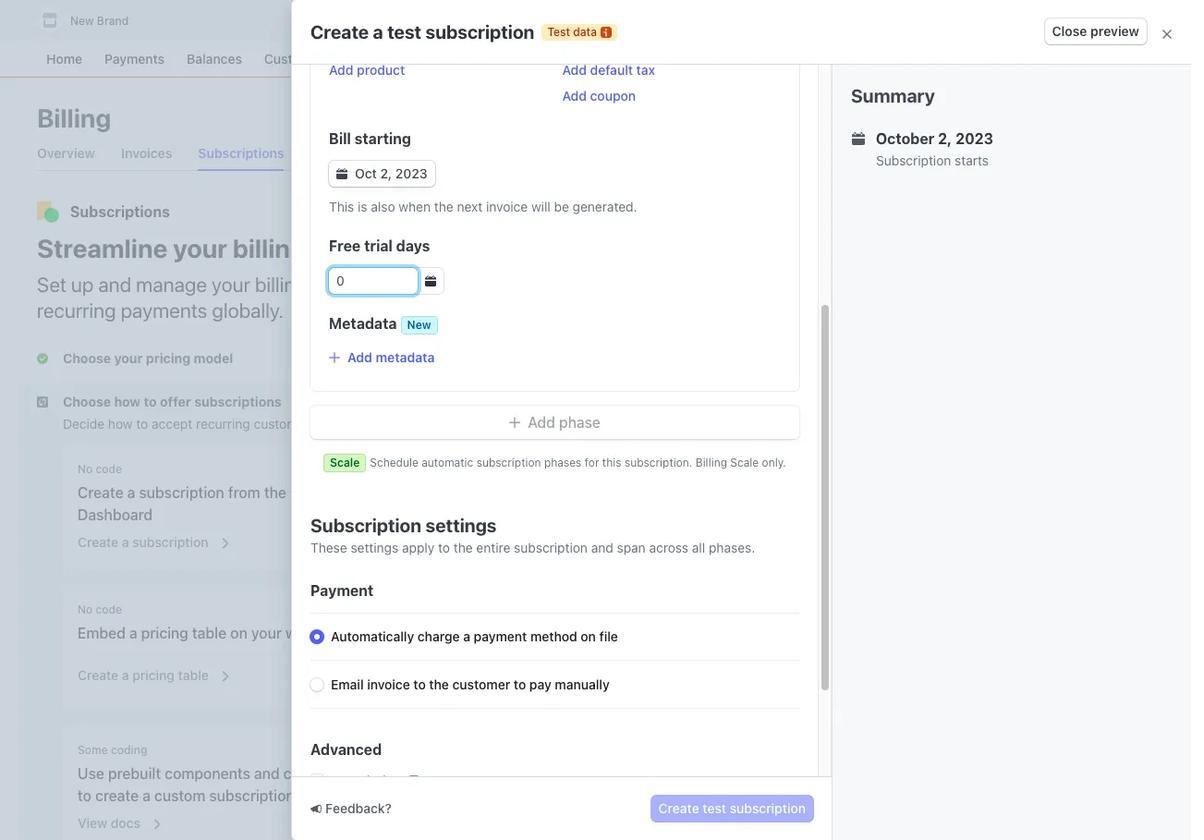 Task type: describe. For each thing, give the bounding box(es) containing it.
automatic
[[422, 456, 474, 470]]

next
[[457, 199, 483, 214]]

0 horizontal spatial custom
[[154, 788, 205, 804]]

subscriptions
[[70, 203, 170, 220]]

oct 2, 2023
[[355, 165, 428, 181]]

to down choose how to offer subscriptions dropdown button
[[136, 416, 148, 432]]

trial
[[364, 238, 393, 254]]

a inside low code offer subscriptions on your website with a checkout integration
[[408, 647, 416, 664]]

add product
[[329, 62, 405, 78]]

to inside streamline your billing workflows set up and manage your billing operations to capture more revenue and accept recurring payments globally.
[[409, 273, 427, 297]]

payment inside no code share a payment link with your customers
[[464, 484, 524, 501]]

test inside button
[[703, 800, 727, 816]]

subscription inside october 2, 2023 subscription starts
[[876, 153, 952, 168]]

prebuilt
[[108, 765, 161, 782]]

create test subscription
[[659, 800, 806, 816]]

automatically
[[331, 629, 414, 644]]

be
[[554, 199, 569, 214]]

to inside some coding use prebuilt components and custom uis to create a custom subscriptions page
[[78, 788, 92, 804]]

streamline your billing workflows set up and manage your billing operations to capture more revenue and accept recurring payments globally.
[[37, 233, 725, 323]]

with inside no code share a payment link with your customers
[[555, 484, 584, 501]]

create
[[95, 788, 139, 804]]

some coding use prebuilt components and custom uis to create a custom subscriptions page
[[78, 743, 361, 804]]

the inside subscription settings these settings apply to the entire subscription and span across all phases.
[[454, 540, 473, 556]]

also
[[371, 199, 395, 214]]

subscriptions inside low code offer subscriptions on your website with a checkout integration
[[447, 625, 541, 641]]

add for add coupon
[[562, 88, 587, 104]]

create for create a payment link
[[408, 534, 449, 550]]

will
[[531, 199, 551, 214]]

add coupon
[[562, 88, 636, 104]]

on inside 'billing scale 0.8% on recurring payments and one-time invoice payments automate quoting, subscription billing, invoicing, revenue recovery, and revenue recognition.'
[[841, 366, 856, 382]]

discounts,
[[1018, 290, 1080, 306]]

1 vertical spatial accept
[[152, 416, 192, 432]]

and left one-
[[979, 366, 1002, 382]]

add for add phase
[[528, 414, 555, 431]]

test
[[570, 79, 594, 90]]

2 horizontal spatial revenue
[[942, 421, 990, 436]]

default
[[590, 62, 633, 78]]

create for create test subscription
[[659, 800, 700, 816]]

2 vertical spatial payment
[[474, 629, 527, 644]]

billing scale 0.8% on recurring payments and one-time invoice payments automate quoting, subscription billing, invoicing, revenue recovery, and revenue recognition.
[[807, 341, 1097, 436]]

payments left one-
[[918, 366, 976, 382]]

docs for create
[[111, 815, 140, 831]]

filter
[[774, 110, 805, 126]]

manually
[[555, 677, 610, 692]]

2023 for october
[[956, 130, 994, 147]]

decide how to accept recurring customer orders.
[[63, 416, 356, 432]]

add phase
[[528, 414, 601, 431]]

generated.
[[573, 199, 637, 214]]

metadata
[[376, 349, 435, 365]]

invoice inside 'billing scale 0.8% on recurring payments and one-time invoice payments automate quoting, subscription billing, invoicing, revenue recovery, and revenue recognition.'
[[807, 382, 849, 397]]

export
[[844, 110, 885, 126]]

these
[[311, 540, 347, 556]]

to inside dropdown button
[[144, 394, 157, 409]]

your inside "no code embed a pricing table on your website"
[[251, 625, 282, 641]]

span
[[617, 540, 646, 556]]

scale left only.
[[731, 456, 759, 470]]

low
[[408, 603, 430, 617]]

2023 for oct
[[395, 165, 428, 181]]

to right the upgrade
[[871, 456, 883, 471]]

your inside low code offer subscriptions on your website with a checkout integration
[[565, 625, 596, 641]]

phases
[[544, 456, 582, 470]]

view docs button for create
[[67, 803, 163, 837]]

starting
[[355, 130, 411, 147]]

streamline
[[37, 233, 168, 263]]

recurring for decide how to accept recurring customer orders.
[[196, 416, 250, 432]]

1 vertical spatial customer
[[453, 677, 510, 692]]

for
[[585, 456, 599, 470]]

subscription inside subscription settings these settings apply to the entire subscription and span across all phases.
[[514, 540, 588, 556]]

charge
[[418, 629, 460, 644]]

add metadata
[[348, 349, 435, 365]]

add default tax
[[562, 62, 655, 78]]

feedback? button
[[311, 800, 392, 818]]

automate
[[807, 405, 865, 421]]

view for create
[[78, 815, 107, 831]]

a inside no code share a payment link with your customers
[[452, 484, 460, 501]]

capture
[[431, 273, 498, 297]]

the left next
[[434, 199, 454, 214]]

svg image for add phase
[[509, 417, 520, 428]]

create a payment link button
[[397, 522, 564, 556]]

the down checkout in the bottom left of the page
[[429, 677, 449, 692]]

offer inside dropdown button
[[160, 394, 191, 409]]

some
[[78, 743, 108, 757]]

schedule
[[370, 456, 419, 470]]

bill  starting
[[329, 130, 411, 147]]

docs for checkout
[[441, 675, 471, 690]]

free trial days
[[329, 238, 430, 254]]

oct
[[355, 165, 377, 181]]

this is also when the next invoice will be generated.
[[329, 199, 637, 214]]

a inside 'create a payment link' button
[[452, 534, 460, 550]]

summary
[[851, 85, 935, 106]]

add for add default tax
[[562, 62, 587, 78]]

manage inside streamline your billing workflows set up and manage your billing operations to capture more revenue and accept recurring payments globally.
[[136, 273, 207, 297]]

subscription inside the no code create a subscription from the dashboard
[[139, 484, 224, 501]]

components
[[165, 765, 250, 782]]

1 vertical spatial billing
[[255, 273, 307, 297]]

payments up the quoting, on the right
[[853, 382, 911, 397]]

orders.
[[313, 416, 356, 432]]

email invoice to the customer to pay manually
[[331, 677, 610, 692]]

operations
[[311, 273, 404, 297]]

globally.
[[212, 299, 283, 323]]

a inside some coding use prebuilt components and custom uis to create a custom subscriptions page
[[143, 788, 151, 804]]

export button
[[820, 105, 893, 131]]

feedback?
[[325, 800, 392, 816]]

create a pricing table button
[[67, 655, 232, 689]]

all
[[692, 540, 705, 556]]

only.
[[762, 456, 787, 470]]

payment
[[311, 582, 374, 599]]

view docs button for checkout
[[397, 663, 494, 696]]

0.5%
[[807, 267, 838, 283]]

revenue inside streamline your billing workflows set up and manage your billing operations to capture more revenue and accept recurring payments globally.
[[553, 273, 623, 297]]

subscription.
[[625, 456, 693, 470]]

create a subscription
[[78, 534, 208, 550]]

create for create a pricing table
[[78, 667, 118, 683]]

code for offer
[[433, 603, 459, 617]]

and down the generated.
[[627, 273, 660, 297]]

effortlessly
[[833, 306, 900, 322]]

link inside button
[[520, 534, 541, 550]]

subscription inside 'billing scale 0.8% on recurring payments and one-time invoice payments automate quoting, subscription billing, invoicing, revenue recovery, and revenue recognition.'
[[921, 405, 995, 421]]

upgrade to scale
[[815, 456, 920, 471]]

subscription inside subscription settings these settings apply to the entire subscription and span across all phases.
[[311, 515, 422, 536]]

scale inside 'billing scale 0.8% on recurring payments and one-time invoice payments automate quoting, subscription billing, invoicing, revenue recovery, and revenue recognition.'
[[848, 341, 881, 357]]

starter
[[866, 242, 909, 258]]

uis
[[338, 765, 361, 782]]

advanced
[[311, 741, 382, 758]]

phases.
[[709, 540, 755, 556]]

one-
[[1005, 366, 1033, 382]]

0 horizontal spatial test
[[387, 21, 422, 42]]

on inside "no code embed a pricing table on your website"
[[230, 625, 248, 641]]

billing for billing scale 0.8% on recurring payments and one-time invoice payments automate quoting, subscription billing, invoicing, revenue recovery, and revenue recognition.
[[807, 341, 845, 357]]

2, for oct
[[380, 165, 392, 181]]

recurring inside streamline your billing workflows set up and manage your billing operations to capture more revenue and accept recurring payments globally.
[[37, 299, 116, 323]]

to down checkout in the bottom left of the page
[[414, 677, 426, 692]]

to left pay
[[514, 677, 526, 692]]

0.8%
[[807, 366, 838, 382]]

page
[[306, 788, 340, 804]]

pay
[[530, 677, 552, 692]]

2 vertical spatial invoice
[[367, 677, 410, 692]]

website inside low code offer subscriptions on your website with a checkout integration
[[600, 625, 653, 641]]

or
[[1003, 290, 1015, 306]]



Task type: vqa. For each thing, say whether or not it's contained in the screenshot.
top "Checkout"
no



Task type: locate. For each thing, give the bounding box(es) containing it.
2 horizontal spatial invoice
[[807, 382, 849, 397]]

add phase button
[[311, 406, 800, 439]]

code inside "no code embed a pricing table on your website"
[[96, 603, 122, 617]]

create for create a test subscription
[[311, 21, 369, 42]]

manage inside billing starter 0.5% on recurring payments create subscriptions, offer trials or discounts, and effortlessly manage recurring billing.
[[903, 306, 951, 322]]

product
[[357, 62, 405, 78]]

create inside the no code create a subscription from the dashboard
[[78, 484, 124, 501]]

0 vertical spatial docs
[[441, 675, 471, 690]]

0 vertical spatial view docs button
[[397, 663, 494, 696]]

offer
[[408, 625, 444, 641]]

0 vertical spatial pricing
[[141, 625, 188, 641]]

0 horizontal spatial with
[[555, 484, 584, 501]]

invoice
[[486, 199, 528, 214], [807, 382, 849, 397], [367, 677, 410, 692]]

payment up integration
[[474, 629, 527, 644]]

svg image for oct 2, 2023
[[336, 168, 348, 179]]

2, inside october 2, 2023 subscription starts
[[938, 130, 952, 147]]

2, right october
[[938, 130, 952, 147]]

1 vertical spatial manage
[[903, 306, 951, 322]]

manage
[[136, 273, 207, 297], [903, 306, 951, 322]]

no code embed a pricing table on your website
[[78, 603, 339, 641]]

payments inside billing starter 0.5% on recurring payments create subscriptions, offer trials or discounts, and effortlessly manage recurring billing.
[[917, 267, 976, 283]]

pricing inside "no code embed a pricing table on your website"
[[141, 625, 188, 641]]

view docs for checkout
[[408, 675, 471, 690]]

billing inside 'billing scale 0.8% on recurring payments and one-time invoice payments automate quoting, subscription billing, invoicing, revenue recovery, and revenue recognition.'
[[807, 341, 845, 357]]

scale down recovery, on the bottom right
[[887, 456, 920, 471]]

table
[[192, 625, 227, 641], [178, 667, 209, 683]]

view docs down checkout in the bottom left of the page
[[408, 675, 471, 690]]

coding
[[111, 743, 147, 757]]

subscriptions,
[[850, 290, 935, 306]]

dashboard
[[78, 507, 153, 523]]

manage down streamline
[[136, 273, 207, 297]]

add left product
[[329, 62, 354, 78]]

1 vertical spatial subscription
[[311, 515, 422, 536]]

your inside no code share a payment link with your customers
[[588, 484, 618, 501]]

how for choose
[[114, 394, 141, 409]]

test
[[548, 24, 570, 38]]

how for decide
[[108, 416, 133, 432]]

1 horizontal spatial revenue
[[807, 421, 855, 436]]

website down payment
[[286, 625, 339, 641]]

test
[[387, 21, 422, 42], [703, 800, 727, 816]]

is
[[358, 199, 368, 214]]

across
[[649, 540, 689, 556]]

subscriptions inside some coding use prebuilt components and custom uis to create a custom subscriptions page
[[209, 788, 302, 804]]

subscription up these
[[311, 515, 422, 536]]

1 vertical spatial pricing
[[132, 667, 175, 683]]

a inside the no code create a subscription from the dashboard
[[127, 484, 135, 501]]

1 horizontal spatial subscription
[[876, 153, 952, 168]]

subscriptions up integration
[[447, 625, 541, 641]]

2, right oct
[[380, 165, 392, 181]]

0 vertical spatial view
[[408, 675, 438, 690]]

the inside the no code create a subscription from the dashboard
[[264, 484, 287, 501]]

1 horizontal spatial svg image
[[509, 417, 520, 428]]

custom
[[283, 765, 335, 782], [154, 788, 205, 804]]

1 vertical spatial 2,
[[380, 165, 392, 181]]

0 horizontal spatial revenue
[[553, 273, 623, 297]]

custom up page
[[283, 765, 335, 782]]

customer
[[254, 416, 310, 432], [453, 677, 510, 692]]

payments left globally.
[[121, 299, 207, 323]]

subscription down october
[[876, 153, 952, 168]]

0 vertical spatial svg image
[[336, 168, 348, 179]]

a inside create a subscription button
[[122, 534, 129, 550]]

svg image inside oct 2, 2023 'button'
[[336, 168, 348, 179]]

no code create a subscription from the dashboard
[[78, 462, 287, 523]]

0 vertical spatial manage
[[136, 273, 207, 297]]

recurring up subscriptions,
[[860, 267, 914, 283]]

no for embed a pricing table on your website
[[78, 603, 93, 617]]

how right 'choose'
[[114, 394, 141, 409]]

0 vertical spatial link
[[527, 484, 551, 501]]

0 vertical spatial accept
[[665, 273, 725, 297]]

new
[[407, 318, 431, 332]]

table up create a pricing table button
[[192, 625, 227, 641]]

1 horizontal spatial view docs
[[408, 675, 471, 690]]

0 horizontal spatial settings
[[351, 540, 399, 556]]

use
[[78, 765, 104, 782]]

code inside the no code create a subscription from the dashboard
[[96, 462, 122, 476]]

2023 inside 'button'
[[395, 165, 428, 181]]

and right up
[[98, 273, 131, 297]]

description
[[331, 773, 401, 788]]

1 vertical spatial custom
[[154, 788, 205, 804]]

file
[[600, 629, 618, 644]]

to
[[409, 273, 427, 297], [144, 394, 157, 409], [136, 416, 148, 432], [871, 456, 883, 471], [438, 540, 450, 556], [414, 677, 426, 692], [514, 677, 526, 692], [78, 788, 92, 804]]

1 vertical spatial view
[[78, 815, 107, 831]]

with inside low code offer subscriptions on your website with a checkout integration
[[657, 625, 686, 641]]

svg image left add phase
[[509, 417, 520, 428]]

0 horizontal spatial view docs
[[78, 815, 140, 831]]

view down create
[[78, 815, 107, 831]]

1 vertical spatial subscriptions
[[447, 625, 541, 641]]

with right file
[[657, 625, 686, 641]]

0 vertical spatial subscriptions
[[194, 394, 282, 409]]

payments up trials
[[917, 267, 976, 283]]

1 horizontal spatial invoice
[[486, 199, 528, 214]]

0 horizontal spatial 2,
[[380, 165, 392, 181]]

payments inside streamline your billing workflows set up and manage your billing operations to capture more revenue and accept recurring payments globally.
[[121, 299, 207, 323]]

scale down effortlessly
[[848, 341, 881, 357]]

0 horizontal spatial docs
[[111, 815, 140, 831]]

1 horizontal spatial custom
[[283, 765, 335, 782]]

0 vertical spatial subscription
[[876, 153, 952, 168]]

0 horizontal spatial website
[[286, 625, 339, 641]]

quoting,
[[868, 405, 917, 421]]

1 horizontal spatial test
[[703, 800, 727, 816]]

2023 up when at the left top
[[395, 165, 428, 181]]

how inside dropdown button
[[114, 394, 141, 409]]

0 horizontal spatial accept
[[152, 416, 192, 432]]

subscriptions down components
[[209, 788, 302, 804]]

add for add metadata
[[348, 349, 372, 365]]

workflows
[[311, 233, 437, 263]]

no
[[78, 462, 93, 476], [408, 462, 423, 476], [78, 603, 93, 617]]

1 vertical spatial payment
[[463, 534, 516, 550]]

up
[[71, 273, 94, 297]]

payment down customers
[[463, 534, 516, 550]]

a up product
[[373, 21, 383, 42]]

no up share
[[408, 462, 423, 476]]

pricing up create a pricing table button
[[141, 625, 188, 641]]

1 horizontal spatial docs
[[441, 675, 471, 690]]

0 horizontal spatial subscription
[[311, 515, 422, 536]]

how right decide at the left
[[108, 416, 133, 432]]

table down "no code embed a pricing table on your website"
[[178, 667, 209, 683]]

and right components
[[254, 765, 280, 782]]

pricing down "no code embed a pricing table on your website"
[[132, 667, 175, 683]]

0 vertical spatial 2023
[[956, 130, 994, 147]]

0 vertical spatial settings
[[426, 515, 497, 536]]

recurring inside 'billing scale 0.8% on recurring payments and one-time invoice payments automate quoting, subscription billing, invoicing, revenue recovery, and revenue recognition.'
[[860, 366, 914, 382]]

0 vertical spatial table
[[192, 625, 227, 641]]

revenue left billing,
[[942, 421, 990, 436]]

1 vertical spatial how
[[108, 416, 133, 432]]

1 vertical spatial 2023
[[395, 165, 428, 181]]

billing
[[233, 233, 306, 263], [255, 273, 307, 297]]

billing.
[[1012, 306, 1051, 322]]

0 vertical spatial view docs
[[408, 675, 471, 690]]

1 vertical spatial docs
[[111, 815, 140, 831]]

revenue up the upgrade
[[807, 421, 855, 436]]

1 vertical spatial view docs
[[78, 815, 140, 831]]

1 vertical spatial table
[[178, 667, 209, 683]]

None number field
[[329, 268, 418, 294]]

1 vertical spatial view docs button
[[67, 803, 163, 837]]

billing for billing
[[37, 103, 111, 133]]

no down decide at the left
[[78, 462, 93, 476]]

link right 'entire'
[[520, 534, 541, 550]]

scale
[[848, 341, 881, 357], [330, 456, 360, 470], [731, 456, 759, 470], [887, 456, 920, 471]]

no inside the no code create a subscription from the dashboard
[[78, 462, 93, 476]]

1 horizontal spatial 2023
[[956, 130, 994, 147]]

0 horizontal spatial view
[[78, 815, 107, 831]]

1 vertical spatial link
[[520, 534, 541, 550]]

pricing inside button
[[132, 667, 175, 683]]

subscription settings these settings apply to the entire subscription and span across all phases.
[[311, 515, 755, 556]]

tax
[[637, 62, 655, 78]]

to up "decide how to accept recurring customer orders." at left
[[144, 394, 157, 409]]

on inside billing starter 0.5% on recurring payments create subscriptions, offer trials or discounts, and effortlessly manage recurring billing.
[[841, 267, 856, 283]]

october 2, 2023 subscription starts
[[876, 130, 994, 168]]

to right apply
[[438, 540, 450, 556]]

invoice right email
[[367, 677, 410, 692]]

2, for october
[[938, 130, 952, 147]]

your
[[173, 233, 227, 263], [212, 273, 250, 297], [588, 484, 618, 501], [251, 625, 282, 641], [565, 625, 596, 641]]

no inside no code share a payment link with your customers
[[408, 462, 423, 476]]

when
[[399, 199, 431, 214]]

0 vertical spatial offer
[[938, 290, 966, 306]]

table inside "no code embed a pricing table on your website"
[[192, 625, 227, 641]]

the right from
[[264, 484, 287, 501]]

0 vertical spatial test
[[387, 21, 422, 42]]

trials
[[970, 290, 999, 306]]

link down phases
[[527, 484, 551, 501]]

a down the embed
[[122, 667, 129, 683]]

view for checkout
[[408, 675, 438, 690]]

add default tax button
[[562, 61, 655, 79]]

subscriptions up "decide how to accept recurring customer orders." at left
[[194, 394, 282, 409]]

0 vertical spatial customer
[[254, 416, 310, 432]]

1 website from the left
[[286, 625, 339, 641]]

1 horizontal spatial accept
[[665, 273, 725, 297]]

settings up 'entire'
[[426, 515, 497, 536]]

1 horizontal spatial manage
[[903, 306, 951, 322]]

2023 inside october 2, 2023 subscription starts
[[956, 130, 994, 147]]

1 horizontal spatial with
[[657, 625, 686, 641]]

starts
[[955, 153, 989, 168]]

1 horizontal spatial website
[[600, 625, 653, 641]]

offer left trials
[[938, 290, 966, 306]]

no inside "no code embed a pricing table on your website"
[[78, 603, 93, 617]]

custom down components
[[154, 788, 205, 804]]

0 horizontal spatial offer
[[160, 394, 191, 409]]

0 horizontal spatial 2023
[[395, 165, 428, 181]]

add left 'phase'
[[528, 414, 555, 431]]

accept inside streamline your billing workflows set up and manage your billing operations to capture more revenue and accept recurring payments globally.
[[665, 273, 725, 297]]

code for create
[[96, 462, 122, 476]]

close
[[1052, 23, 1087, 39]]

revenue right more
[[553, 273, 623, 297]]

1 vertical spatial settings
[[351, 540, 399, 556]]

recurring left the billing. on the top of the page
[[954, 306, 1008, 322]]

1 horizontal spatial offer
[[938, 290, 966, 306]]

upgrade
[[815, 456, 868, 471]]

to down use
[[78, 788, 92, 804]]

1 vertical spatial invoice
[[807, 382, 849, 397]]

customer left orders.
[[254, 416, 310, 432]]

0 horizontal spatial svg image
[[336, 168, 348, 179]]

method
[[531, 629, 577, 644]]

settings left apply
[[351, 540, 399, 556]]

create test subscription button
[[651, 796, 813, 822]]

with down phases
[[555, 484, 584, 501]]

no for share a payment link with your customers
[[408, 462, 423, 476]]

billing starter 0.5% on recurring payments create subscriptions, offer trials or discounts, and effortlessly manage recurring billing.
[[807, 242, 1080, 322]]

free
[[329, 238, 361, 254]]

website inside "no code embed a pricing table on your website"
[[286, 625, 339, 641]]

0 vertical spatial with
[[555, 484, 584, 501]]

to down days
[[409, 273, 427, 297]]

email
[[331, 677, 364, 692]]

website up manually
[[600, 625, 653, 641]]

test data
[[548, 24, 597, 38]]

a inside create a pricing table button
[[122, 667, 129, 683]]

integration
[[490, 647, 564, 664]]

choose how to offer subscriptions button
[[37, 393, 285, 411]]

code for share
[[426, 462, 453, 476]]

2023 up starts
[[956, 130, 994, 147]]

code inside low code offer subscriptions on your website with a checkout integration
[[433, 603, 459, 617]]

code for embed
[[96, 603, 122, 617]]

2 website from the left
[[600, 625, 653, 641]]

a inside "no code embed a pricing table on your website"
[[129, 625, 137, 641]]

link
[[527, 484, 551, 501], [520, 534, 541, 550]]

add for add product
[[329, 62, 354, 78]]

recurring for billing scale 0.8% on recurring payments and one-time invoice payments automate quoting, subscription billing, invoicing, revenue recovery, and revenue recognition.
[[860, 366, 914, 382]]

pricing
[[807, 203, 858, 220]]

0 vertical spatial invoice
[[486, 199, 528, 214]]

metadata
[[329, 315, 397, 332]]

create a test subscription
[[311, 21, 535, 42]]

settings
[[426, 515, 497, 536], [351, 540, 399, 556]]

billing inside billing starter 0.5% on recurring payments create subscriptions, offer trials or discounts, and effortlessly manage recurring billing.
[[826, 242, 863, 258]]

a up checkout in the bottom left of the page
[[463, 629, 471, 644]]

1 vertical spatial test
[[703, 800, 727, 816]]

1 vertical spatial svg image
[[509, 417, 520, 428]]

0 horizontal spatial manage
[[136, 273, 207, 297]]

add up "test"
[[562, 62, 587, 78]]

1 horizontal spatial customer
[[453, 677, 510, 692]]

code up share
[[426, 462, 453, 476]]

0 vertical spatial custom
[[283, 765, 335, 782]]

invoice left will
[[486, 199, 528, 214]]

this
[[603, 456, 622, 470]]

docs
[[441, 675, 471, 690], [111, 815, 140, 831]]

a up customers
[[452, 484, 460, 501]]

0 vertical spatial payment
[[464, 484, 524, 501]]

0 horizontal spatial invoice
[[367, 677, 410, 692]]

1 horizontal spatial view
[[408, 675, 438, 690]]

revenue
[[553, 273, 623, 297], [807, 421, 855, 436], [942, 421, 990, 436]]

view docs button down the prebuilt
[[67, 803, 163, 837]]

add left data
[[562, 88, 587, 104]]

a down the "offer"
[[408, 647, 416, 664]]

recurring for billing starter 0.5% on recurring payments create subscriptions, offer trials or discounts, and effortlessly manage recurring billing.
[[860, 267, 914, 283]]

billing
[[37, 103, 111, 133], [826, 242, 863, 258], [807, 341, 845, 357], [696, 456, 727, 470]]

recurring up the quoting, on the right
[[860, 366, 914, 382]]

view docs button down charge
[[397, 663, 494, 696]]

scale down orders.
[[330, 456, 360, 470]]

and inside subscription settings these settings apply to the entire subscription and span across all phases.
[[591, 540, 614, 556]]

customer down checkout in the bottom left of the page
[[453, 677, 510, 692]]

and inside some coding use prebuilt components and custom uis to create a custom subscriptions page
[[254, 765, 280, 782]]

0 horizontal spatial view docs button
[[67, 803, 163, 837]]

payment inside button
[[463, 534, 516, 550]]

0 vertical spatial billing
[[233, 233, 306, 263]]

table inside button
[[178, 667, 209, 683]]

oct 2, 2023 button
[[329, 161, 435, 187]]

create a subscription button
[[67, 522, 232, 556]]

no up the embed
[[78, 603, 93, 617]]

a down the prebuilt
[[143, 788, 151, 804]]

svg image left oct
[[336, 168, 348, 179]]

to inside subscription settings these settings apply to the entire subscription and span across all phases.
[[438, 540, 450, 556]]

schedule automatic subscription phases for this subscription. billing scale only.
[[370, 456, 787, 470]]

the left 'entire'
[[454, 540, 473, 556]]

1 vertical spatial offer
[[160, 394, 191, 409]]

create inside billing starter 0.5% on recurring payments create subscriptions, offer trials or discounts, and effortlessly manage recurring billing.
[[807, 290, 847, 306]]

website
[[286, 625, 339, 641], [600, 625, 653, 641]]

payment up 'create a payment link' button on the left
[[464, 484, 524, 501]]

svg image
[[336, 168, 348, 179], [509, 417, 520, 428]]

2, inside 'button'
[[380, 165, 392, 181]]

entire
[[476, 540, 511, 556]]

view docs
[[408, 675, 471, 690], [78, 815, 140, 831]]

docs down checkout in the bottom left of the page
[[441, 675, 471, 690]]

0 horizontal spatial customer
[[254, 416, 310, 432]]

offer up "decide how to accept recurring customer orders." at left
[[160, 394, 191, 409]]

code up dashboard
[[96, 462, 122, 476]]

subscriptions inside dropdown button
[[194, 394, 282, 409]]

link inside no code share a payment link with your customers
[[527, 484, 551, 501]]

code up the embed
[[96, 603, 122, 617]]

1 horizontal spatial view docs button
[[397, 663, 494, 696]]

and right recovery, on the bottom right
[[917, 421, 939, 436]]

no code share a payment link with your customers
[[408, 462, 618, 523]]

view docs for create
[[78, 815, 140, 831]]

code inside no code share a payment link with your customers
[[426, 462, 453, 476]]

2 vertical spatial subscriptions
[[209, 788, 302, 804]]

add product button
[[329, 61, 405, 79]]

share
[[408, 484, 448, 501]]

days
[[396, 238, 430, 254]]

offer inside billing starter 0.5% on recurring payments create subscriptions, offer trials or discounts, and effortlessly manage recurring billing.
[[938, 290, 966, 306]]

embed
[[78, 625, 126, 641]]

on inside low code offer subscriptions on your website with a checkout integration
[[544, 625, 561, 641]]

recurring down up
[[37, 299, 116, 323]]

invoice up automate
[[807, 382, 849, 397]]

and inside billing starter 0.5% on recurring payments create subscriptions, offer trials or discounts, and effortlessly manage recurring billing.
[[807, 306, 829, 322]]

and down 0.5%
[[807, 306, 829, 322]]

2,
[[938, 130, 952, 147], [380, 165, 392, 181]]

a down customers
[[452, 534, 460, 550]]

no for create a subscription from the dashboard
[[78, 462, 93, 476]]

add down "metadata"
[[348, 349, 372, 365]]

1 horizontal spatial settings
[[426, 515, 497, 536]]

accept
[[665, 273, 725, 297], [152, 416, 192, 432]]

view docs down create
[[78, 815, 140, 831]]

checkout
[[420, 647, 486, 664]]

manage left trials
[[903, 306, 951, 322]]

1 vertical spatial with
[[657, 625, 686, 641]]

invoicing,
[[1041, 405, 1097, 421]]

choose
[[63, 394, 111, 409]]

create for create a subscription
[[78, 534, 118, 550]]

svg image inside "add phase" button
[[509, 417, 520, 428]]

docs down create
[[111, 815, 140, 831]]

1 horizontal spatial 2,
[[938, 130, 952, 147]]

a up dashboard
[[127, 484, 135, 501]]

0 vertical spatial 2,
[[938, 130, 952, 147]]

0 vertical spatial how
[[114, 394, 141, 409]]

code right low
[[433, 603, 459, 617]]

billing for billing starter 0.5% on recurring payments create subscriptions, offer trials or discounts, and effortlessly manage recurring billing.
[[826, 242, 863, 258]]

view down checkout in the bottom left of the page
[[408, 675, 438, 690]]



